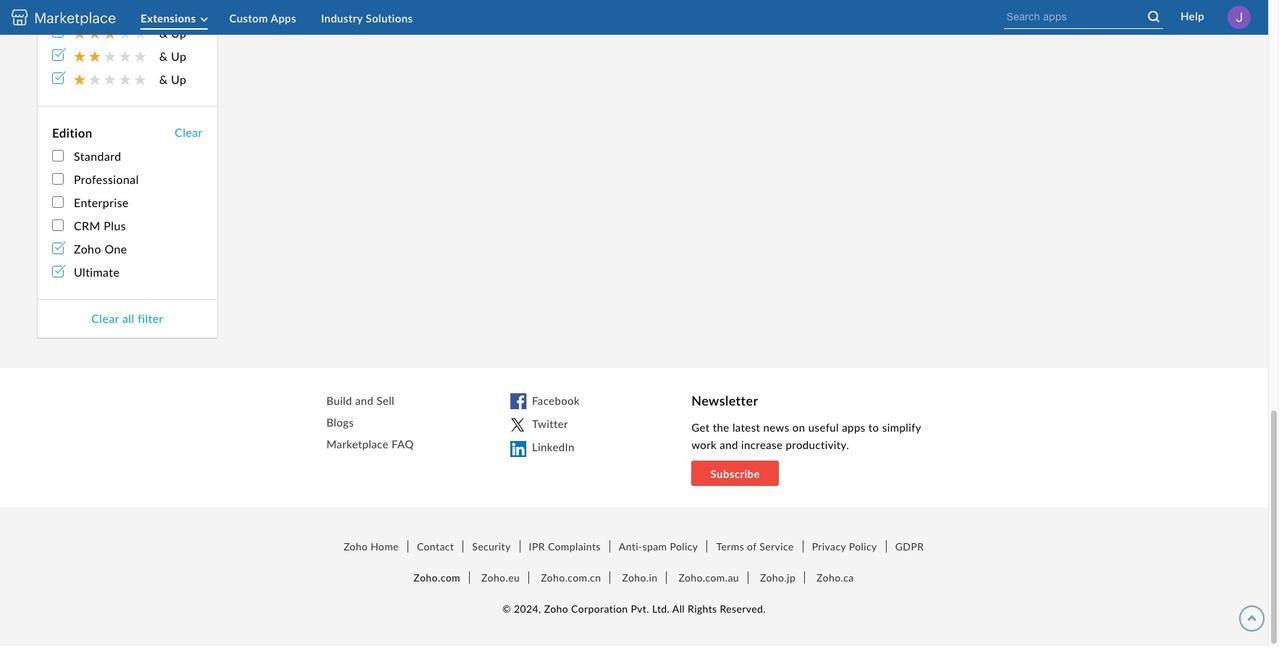 Task type: describe. For each thing, give the bounding box(es) containing it.
twitter link
[[508, 413, 689, 436]]

2 policy from the left
[[850, 540, 878, 553]]

1 & up from the top
[[156, 3, 187, 17]]

sell
[[377, 394, 395, 407]]

on
[[793, 421, 806, 434]]

all
[[122, 311, 135, 325]]

apps
[[843, 421, 866, 434]]

clear for clear link
[[175, 125, 203, 139]]

ipr complaints
[[529, 540, 601, 553]]

build
[[327, 394, 352, 407]]

pvt.
[[631, 603, 650, 615]]

gdpr
[[896, 540, 925, 553]]

ltd.
[[653, 603, 670, 615]]

corporation
[[572, 603, 628, 615]]

news
[[764, 421, 790, 434]]

blogs link
[[327, 411, 508, 433]]

twitter
[[532, 417, 569, 430]]

2 & up from the top
[[156, 26, 187, 40]]

custom
[[229, 12, 268, 25]]

help
[[1181, 9, 1205, 22]]

simplify
[[883, 421, 922, 434]]

industry
[[321, 12, 363, 25]]

filter
[[138, 311, 164, 325]]

security link
[[464, 540, 521, 553]]

3 & up from the top
[[156, 49, 187, 63]]

2 & from the top
[[159, 26, 168, 40]]

spam
[[643, 540, 668, 553]]

zoho.eu
[[482, 572, 520, 584]]

terms of service link
[[708, 540, 804, 553]]

industry solutions link
[[321, 9, 435, 29]]

marketplace
[[327, 438, 389, 451]]

complaints
[[548, 540, 601, 553]]

extensions
[[141, 12, 196, 25]]

service
[[760, 540, 794, 553]]

clear for clear all filter
[[91, 311, 119, 325]]

terms
[[717, 540, 745, 553]]

clear all filter
[[91, 311, 164, 325]]

custom apps
[[229, 12, 297, 25]]

help link
[[1178, 6, 1209, 26]]

all
[[673, 603, 685, 615]]

subscribe
[[711, 467, 761, 480]]

zoho one
[[74, 242, 127, 256]]

standard
[[74, 149, 121, 163]]

2 vertical spatial zoho
[[544, 603, 569, 615]]

linkedin link
[[508, 436, 689, 460]]

terms of service
[[717, 540, 794, 553]]

ultimate
[[74, 265, 120, 279]]

4 up from the top
[[171, 72, 187, 86]]

3 & from the top
[[159, 49, 168, 63]]

of
[[748, 540, 757, 553]]

zoho.jp link
[[752, 572, 806, 584]]

facebook link
[[508, 390, 689, 413]]

edition
[[52, 125, 93, 141]]

linkedin
[[532, 441, 575, 454]]

zoho for zoho one
[[74, 242, 101, 256]]

2 up from the top
[[171, 26, 187, 40]]

zoho.in
[[623, 572, 658, 584]]

zoho for zoho home
[[344, 540, 368, 553]]

faq
[[392, 438, 414, 451]]

productivity.
[[786, 438, 850, 451]]

zoho.com.au
[[679, 572, 740, 584]]

crm
[[74, 219, 101, 233]]

reserved.
[[720, 603, 766, 615]]

build and sell
[[327, 394, 395, 407]]

security
[[472, 540, 511, 553]]



Task type: vqa. For each thing, say whether or not it's contained in the screenshot.
&
yes



Task type: locate. For each thing, give the bounding box(es) containing it.
zoho.com.cn
[[541, 572, 602, 584]]

anti-spam policy link
[[611, 540, 708, 553]]

3 ★ ★ ★ ★ ★ from the top
[[74, 72, 146, 86]]

privacy policy
[[813, 540, 878, 553]]

2024,
[[514, 603, 542, 615]]

policy
[[670, 540, 699, 553], [850, 540, 878, 553]]

★ link
[[74, 3, 86, 17], [89, 3, 101, 17], [104, 3, 116, 17], [134, 3, 146, 17], [74, 26, 86, 40], [89, 26, 101, 40], [104, 26, 116, 40], [119, 26, 131, 40], [134, 26, 146, 40], [74, 49, 86, 63], [89, 49, 101, 63], [104, 49, 116, 63], [119, 49, 131, 63], [134, 49, 146, 63], [74, 72, 86, 86], [89, 72, 101, 86], [104, 72, 116, 86], [119, 72, 131, 86], [134, 72, 146, 86]]

and inside the get the latest news on useful apps to simplify work and increase productivity.
[[720, 438, 739, 451]]

zoho home link
[[335, 540, 408, 553]]

0 horizontal spatial and
[[355, 394, 374, 407]]

work
[[692, 438, 717, 451]]

★ ★ ★ ★ ★
[[74, 26, 146, 40], [74, 49, 146, 63], [74, 72, 146, 86]]

zoho left 'home'
[[344, 540, 368, 553]]

build and sell link
[[327, 390, 508, 411]]

zoho home
[[344, 540, 399, 553]]

1 horizontal spatial and
[[720, 438, 739, 451]]

2 vertical spatial ★ ★ ★ ★ ★
[[74, 72, 146, 86]]

zoho.ca link
[[808, 572, 864, 584]]

useful
[[809, 421, 840, 434]]

zoho
[[74, 242, 101, 256], [344, 540, 368, 553], [544, 603, 569, 615]]

crm plus
[[74, 219, 126, 233]]

clear all filter link
[[91, 311, 164, 325]]

1 ★ ★ ★ ★ ★ from the top
[[74, 26, 146, 40]]

rights
[[688, 603, 718, 615]]

plus
[[104, 219, 126, 233]]

1 up from the top
[[171, 3, 187, 17]]

zoho right 2024,
[[544, 603, 569, 615]]

one
[[105, 242, 127, 256]]

get the latest news on useful apps to simplify work and increase productivity.
[[692, 421, 922, 451]]

subscribe button
[[692, 461, 780, 486]]

increase
[[742, 438, 783, 451]]

zoho down crm
[[74, 242, 101, 256]]

1 vertical spatial clear
[[91, 311, 119, 325]]

1 vertical spatial zoho
[[344, 540, 368, 553]]

4 & from the top
[[159, 72, 168, 86]]

marketplace faq link
[[327, 433, 508, 455]]

and down "the"
[[720, 438, 739, 451]]

contact
[[417, 540, 454, 553]]

solutions
[[366, 12, 413, 25]]

privacy
[[813, 540, 847, 553]]

anti-spam policy
[[619, 540, 699, 553]]

policy right spam
[[670, 540, 699, 553]]

1 policy from the left
[[670, 540, 699, 553]]

and left sell
[[355, 394, 374, 407]]

contact link
[[408, 540, 464, 553]]

1 vertical spatial ★ ★ ★ ★ ★
[[74, 49, 146, 63]]

newsletter
[[692, 393, 759, 409]]

blogs
[[327, 416, 354, 429]]

up
[[171, 3, 187, 17], [171, 26, 187, 40], [171, 49, 187, 63], [171, 72, 187, 86]]

0 horizontal spatial policy
[[670, 540, 699, 553]]

0 horizontal spatial clear
[[91, 311, 119, 325]]

0 vertical spatial clear
[[175, 125, 203, 139]]

extensions link
[[141, 12, 208, 26]]

industry solutions
[[321, 12, 413, 25]]

apps
[[271, 12, 297, 25]]

get
[[692, 421, 710, 434]]

0 horizontal spatial zoho
[[74, 242, 101, 256]]

policy right privacy
[[850, 540, 878, 553]]

Search apps search field
[[1005, 6, 1147, 28]]

★
[[74, 3, 86, 17], [89, 3, 101, 17], [104, 3, 116, 17], [134, 3, 146, 17], [74, 26, 86, 40], [89, 26, 101, 40], [104, 26, 116, 40], [119, 26, 131, 40], [134, 26, 146, 40], [74, 49, 86, 63], [89, 49, 101, 63], [104, 49, 116, 63], [119, 49, 131, 63], [134, 49, 146, 63], [74, 72, 86, 86], [89, 72, 101, 86], [104, 72, 116, 86], [119, 72, 131, 86], [134, 72, 146, 86]]

zoho.com link
[[405, 572, 470, 584]]

zoho.eu link
[[473, 572, 530, 584]]

1 horizontal spatial zoho
[[344, 540, 368, 553]]

to
[[869, 421, 880, 434]]

0 vertical spatial zoho
[[74, 242, 101, 256]]

the
[[713, 421, 730, 434]]

1 vertical spatial and
[[720, 438, 739, 451]]

privacy policy link
[[804, 540, 887, 553]]

gdpr link
[[887, 540, 934, 553]]

1 & from the top
[[159, 3, 168, 17]]

professional
[[74, 172, 139, 186]]

4 & up from the top
[[156, 72, 187, 86]]

1 horizontal spatial policy
[[850, 540, 878, 553]]

white image
[[1146, 9, 1164, 27]]

zoho.in link
[[614, 572, 667, 584]]

zoho.com.cn link
[[533, 572, 611, 584]]

2 horizontal spatial zoho
[[544, 603, 569, 615]]

zoho.ca
[[817, 572, 854, 584]]

© 2024, zoho corporation pvt. ltd. all rights reserved.
[[503, 603, 766, 615]]

©
[[503, 603, 511, 615]]

&
[[159, 3, 168, 17], [159, 26, 168, 40], [159, 49, 168, 63], [159, 72, 168, 86]]

marketplace faq
[[327, 438, 414, 451]]

home
[[371, 540, 399, 553]]

ipr complaints link
[[521, 540, 611, 553]]

zoho.jp
[[761, 572, 796, 584]]

enterprise
[[74, 196, 129, 209]]

and
[[355, 394, 374, 407], [720, 438, 739, 451]]

2 ★ ★ ★ ★ ★ from the top
[[74, 49, 146, 63]]

1 horizontal spatial clear
[[175, 125, 203, 139]]

zoho.com.au link
[[670, 572, 749, 584]]

★ ★ ★
[[74, 3, 116, 17]]

& up
[[156, 3, 187, 17], [156, 26, 187, 40], [156, 49, 187, 63], [156, 72, 187, 86]]

clear link
[[175, 125, 203, 139]]

anti-
[[619, 540, 643, 553]]

3 up from the top
[[171, 49, 187, 63]]

0 vertical spatial and
[[355, 394, 374, 407]]

0 vertical spatial ★ ★ ★ ★ ★
[[74, 26, 146, 40]]

zoho.com
[[414, 572, 461, 584]]

ipr
[[529, 540, 545, 553]]

facebook
[[532, 394, 580, 407]]



